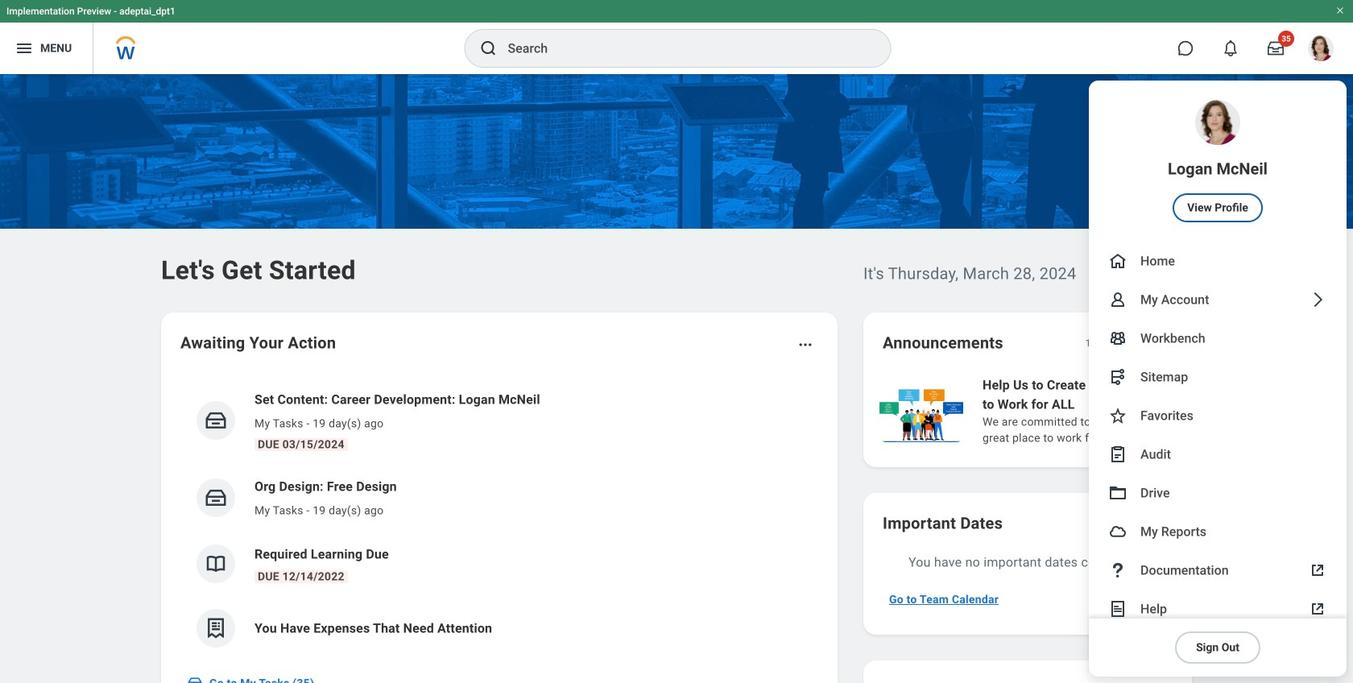Task type: vqa. For each thing, say whether or not it's contained in the screenshot.
caret down icon on the left of page
no



Task type: describe. For each thing, give the bounding box(es) containing it.
inbox image
[[204, 486, 228, 510]]

close environment banner image
[[1336, 6, 1346, 15]]

chevron right small image
[[1152, 335, 1168, 351]]

inbox large image
[[1268, 40, 1284, 56]]

11 menu item from the top
[[1089, 590, 1347, 628]]

0 horizontal spatial inbox image
[[187, 675, 203, 683]]

10 menu item from the top
[[1089, 551, 1347, 590]]

8 menu item from the top
[[1089, 474, 1347, 512]]

notifications large image
[[1223, 40, 1239, 56]]

2 menu item from the top
[[1089, 242, 1347, 280]]

inbox image inside list
[[204, 408, 228, 433]]

book open image
[[204, 552, 228, 576]]

contact card matrix manager image
[[1109, 329, 1128, 348]]

star image
[[1109, 406, 1128, 425]]

9 menu item from the top
[[1089, 512, 1347, 551]]



Task type: locate. For each thing, give the bounding box(es) containing it.
ext link image
[[1308, 599, 1328, 619]]

0 vertical spatial inbox image
[[204, 408, 228, 433]]

question image
[[1109, 561, 1128, 580]]

inbox image
[[204, 408, 228, 433], [187, 675, 203, 683]]

main content
[[0, 74, 1354, 683]]

1 menu item from the top
[[1089, 81, 1347, 242]]

7 menu item from the top
[[1089, 435, 1347, 474]]

chevron left small image
[[1123, 335, 1139, 351]]

logan mcneil image
[[1308, 35, 1334, 61]]

justify image
[[15, 39, 34, 58]]

list
[[877, 374, 1354, 448], [180, 377, 819, 661]]

menu
[[1089, 81, 1347, 677]]

avatar image
[[1109, 522, 1128, 541]]

5 menu item from the top
[[1089, 358, 1347, 396]]

document image
[[1109, 599, 1128, 619]]

1 vertical spatial inbox image
[[187, 675, 203, 683]]

status
[[1086, 337, 1112, 350]]

1 horizontal spatial list
[[877, 374, 1354, 448]]

folder open image
[[1109, 483, 1128, 503]]

4 menu item from the top
[[1089, 319, 1347, 358]]

endpoints image
[[1109, 367, 1128, 387]]

paste image
[[1109, 445, 1128, 464]]

home image
[[1109, 251, 1128, 271]]

search image
[[479, 39, 498, 58]]

Search Workday  search field
[[508, 31, 858, 66]]

menu item
[[1089, 81, 1347, 242], [1089, 242, 1347, 280], [1089, 280, 1347, 319], [1089, 319, 1347, 358], [1089, 358, 1347, 396], [1089, 396, 1347, 435], [1089, 435, 1347, 474], [1089, 474, 1347, 512], [1089, 512, 1347, 551], [1089, 551, 1347, 590], [1089, 590, 1347, 628]]

banner
[[0, 0, 1354, 677]]

1 horizontal spatial inbox image
[[204, 408, 228, 433]]

related actions image
[[798, 337, 814, 353]]

3 menu item from the top
[[1089, 280, 1347, 319]]

ext link image
[[1308, 561, 1328, 580]]

6 menu item from the top
[[1089, 396, 1347, 435]]

0 horizontal spatial list
[[180, 377, 819, 661]]

dashboard expenses image
[[204, 616, 228, 641]]



